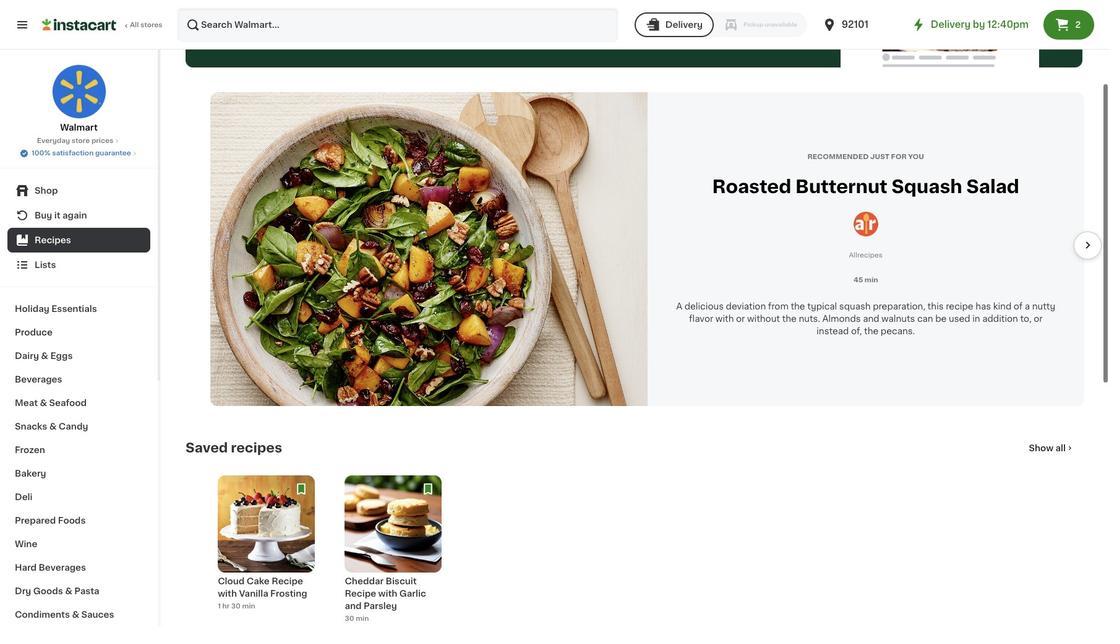 Task type: locate. For each thing, give the bounding box(es) containing it.
deviation
[[727, 302, 767, 310]]

the
[[791, 302, 806, 310], [783, 314, 797, 323], [865, 327, 879, 335]]

with inside the cheddar biscuit recipe with garlic and parsley
[[379, 589, 398, 598]]

min right 45
[[865, 276, 879, 283]]

everyday store prices
[[37, 137, 113, 144]]

recipe inside cloud cake recipe with vanilla frosting
[[272, 577, 303, 585]]

recipe card group containing cloud cake recipe with vanilla frosting
[[218, 475, 315, 627]]

stores
[[140, 22, 163, 28]]

instead
[[817, 327, 850, 335]]

1 horizontal spatial 30
[[345, 615, 354, 622]]

again
[[63, 211, 87, 220]]

None search field
[[177, 7, 619, 42]]

30 min
[[345, 615, 369, 622]]

1 horizontal spatial or
[[1035, 314, 1043, 323]]

nuts.
[[799, 314, 821, 323]]

meat & seafood
[[15, 399, 87, 407]]

without
[[748, 314, 781, 323]]

walmart logo image
[[52, 64, 106, 119]]

recipe card group containing cheddar biscuit recipe with garlic and parsley
[[345, 475, 442, 627]]

and up 30 min
[[345, 601, 362, 610]]

recipe
[[272, 577, 303, 585], [345, 589, 376, 598]]

condiments
[[15, 610, 70, 619]]

be
[[936, 314, 947, 323]]

0 horizontal spatial recipe card group
[[218, 475, 315, 627]]

deli link
[[7, 485, 150, 509]]

with right flavor
[[716, 314, 735, 323]]

show all
[[1030, 444, 1067, 452]]

with up parsley
[[379, 589, 398, 598]]

cloud cake recipe with vanilla frosting
[[218, 577, 308, 598]]

delivery
[[931, 20, 971, 29], [666, 20, 703, 29]]

0 horizontal spatial or
[[737, 314, 746, 323]]

min inside item carousel region
[[865, 276, 879, 283]]

1 horizontal spatial recipe card group
[[345, 475, 442, 627]]

2 recipe card group from the left
[[345, 475, 442, 627]]

0 vertical spatial min
[[865, 276, 879, 283]]

0 vertical spatial beverages
[[15, 375, 62, 384]]

or right the to,
[[1035, 314, 1043, 323]]

1
[[218, 602, 221, 609]]

buy
[[35, 211, 52, 220]]

roasted
[[713, 178, 792, 196]]

delivery button
[[635, 12, 714, 37]]

a
[[1026, 302, 1031, 310]]

delivery for delivery
[[666, 20, 703, 29]]

snacks & candy
[[15, 422, 88, 431]]

meat
[[15, 399, 38, 407]]

nutty
[[1033, 302, 1056, 310]]

recipe inside the cheddar biscuit recipe with garlic and parsley
[[345, 589, 376, 598]]

and down squash
[[864, 314, 880, 323]]

& left the sauces
[[72, 610, 79, 619]]

holiday essentials link
[[7, 297, 150, 321]]

produce link
[[7, 321, 150, 344]]

pecans.
[[881, 327, 916, 335]]

almonds
[[823, 314, 861, 323]]

holiday
[[15, 305, 49, 313]]

1 recipe card group from the left
[[218, 475, 315, 627]]

2 vertical spatial min
[[356, 615, 369, 622]]

0 horizontal spatial recipe
[[272, 577, 303, 585]]

the right of, on the right bottom of the page
[[865, 327, 879, 335]]

2 horizontal spatial min
[[865, 276, 879, 283]]

recommended
[[808, 154, 869, 160]]

1 horizontal spatial with
[[379, 589, 398, 598]]

wine link
[[7, 532, 150, 556]]

with inside cloud cake recipe with vanilla frosting
[[218, 589, 237, 598]]

or
[[737, 314, 746, 323], [1035, 314, 1043, 323]]

recipe down cheddar
[[345, 589, 376, 598]]

100% satisfaction guarantee button
[[19, 146, 139, 158]]

0 horizontal spatial min
[[242, 602, 255, 609]]

delivery inside button
[[666, 20, 703, 29]]

with up 'hr'
[[218, 589, 237, 598]]

hard beverages
[[15, 563, 86, 572]]

butternut
[[796, 178, 888, 196]]

walnuts
[[882, 314, 916, 323]]

0 horizontal spatial delivery
[[666, 20, 703, 29]]

& for condiments
[[72, 610, 79, 619]]

0 horizontal spatial 30
[[231, 602, 241, 609]]

& left eggs
[[41, 352, 48, 360]]

walmart
[[60, 123, 98, 132]]

1 horizontal spatial recipe
[[345, 589, 376, 598]]

0 horizontal spatial and
[[345, 601, 362, 610]]

squash
[[840, 302, 871, 310]]

and inside "a delicious deviation from the typical squash preparation, this recipe has kind of a nutty flavor with or without the nuts. almonds and walnuts can be used in addition to, or instead of, the pecans."
[[864, 314, 880, 323]]

min down vanilla
[[242, 602, 255, 609]]

bakery link
[[7, 462, 150, 485]]

30 right 'hr'
[[231, 602, 241, 609]]

with for cheddar biscuit recipe with garlic and parsley
[[379, 589, 398, 598]]

delivery for delivery by 12:40pm
[[931, 20, 971, 29]]

and
[[864, 314, 880, 323], [345, 601, 362, 610]]

min down parsley
[[356, 615, 369, 622]]

30
[[231, 602, 241, 609], [345, 615, 354, 622]]

0 horizontal spatial with
[[218, 589, 237, 598]]

biscuit
[[386, 577, 417, 585]]

hard beverages link
[[7, 556, 150, 579]]

all stores link
[[42, 7, 163, 42]]

prepared
[[15, 516, 56, 525]]

the up nuts.
[[791, 302, 806, 310]]

the down from
[[783, 314, 797, 323]]

45 min
[[854, 276, 879, 283]]

parsley
[[364, 601, 397, 610]]

& left the candy at the bottom left
[[49, 422, 57, 431]]

all stores
[[130, 22, 163, 28]]

30 down cheddar
[[345, 615, 354, 622]]

cake
[[247, 577, 270, 585]]

recipe card group
[[218, 475, 315, 627], [345, 475, 442, 627]]

1 vertical spatial recipe
[[345, 589, 376, 598]]

2 horizontal spatial with
[[716, 314, 735, 323]]

& right the meat
[[40, 399, 47, 407]]

1 hr 30 min
[[218, 602, 255, 609]]

1 vertical spatial 30
[[345, 615, 354, 622]]

all
[[1056, 444, 1067, 452]]

wine
[[15, 540, 37, 548]]

beverages link
[[7, 368, 150, 391]]

& left the pasta
[[65, 587, 72, 596]]

produce
[[15, 328, 53, 337]]

beverages up dry goods & pasta at left
[[39, 563, 86, 572]]

cheddar biscuit recipe with garlic and parsley
[[345, 577, 426, 610]]

2 vertical spatial the
[[865, 327, 879, 335]]

1 horizontal spatial delivery
[[931, 20, 971, 29]]

0 vertical spatial and
[[864, 314, 880, 323]]

of,
[[852, 327, 863, 335]]

lists
[[35, 261, 56, 269]]

Search field
[[178, 9, 618, 41]]

0 vertical spatial 30
[[231, 602, 241, 609]]

1 vertical spatial min
[[242, 602, 255, 609]]

92101
[[842, 20, 869, 29]]

1 horizontal spatial min
[[356, 615, 369, 622]]

0 vertical spatial recipe
[[272, 577, 303, 585]]

recipe up frosting
[[272, 577, 303, 585]]

pasta
[[74, 587, 99, 596]]

this
[[928, 302, 945, 310]]

& inside "link"
[[40, 399, 47, 407]]

saved
[[186, 441, 228, 454]]

a
[[677, 302, 683, 310]]

service type group
[[635, 12, 808, 37]]

beverages down dairy & eggs
[[15, 375, 62, 384]]

frozen link
[[7, 438, 150, 462]]

foods
[[58, 516, 86, 525]]

1 vertical spatial and
[[345, 601, 362, 610]]

1 horizontal spatial and
[[864, 314, 880, 323]]

& for dairy
[[41, 352, 48, 360]]

or down deviation
[[737, 314, 746, 323]]

min
[[865, 276, 879, 283], [242, 602, 255, 609], [356, 615, 369, 622]]

dry
[[15, 587, 31, 596]]



Task type: describe. For each thing, give the bounding box(es) containing it.
everyday
[[37, 137, 70, 144]]

2 button
[[1044, 10, 1095, 40]]

shop
[[35, 186, 58, 195]]

delicious
[[685, 302, 724, 310]]

for
[[892, 154, 907, 160]]

deli
[[15, 493, 32, 501]]

vanilla
[[239, 589, 268, 598]]

satisfaction
[[52, 150, 94, 157]]

roasted butternut squash salad
[[713, 178, 1020, 196]]

show
[[1030, 444, 1054, 452]]

delivery by 12:40pm
[[931, 20, 1030, 29]]

1 vertical spatial beverages
[[39, 563, 86, 572]]

recipes link
[[7, 228, 150, 253]]

goods
[[33, 587, 63, 596]]

& for meat
[[40, 399, 47, 407]]

lists link
[[7, 253, 150, 277]]

a delicious deviation from the typical squash preparation, this recipe has kind of a nutty flavor with or without the nuts. almonds and walnuts can be used in addition to, or instead of, the pecans.
[[677, 302, 1056, 335]]

item carousel region
[[186, 92, 1103, 406]]

preparation,
[[874, 302, 926, 310]]

sauces
[[81, 610, 114, 619]]

all
[[130, 22, 139, 28]]

by
[[974, 20, 986, 29]]

typical
[[808, 302, 838, 310]]

45
[[854, 276, 864, 283]]

recommended just for you
[[808, 154, 925, 160]]

recipe
[[947, 302, 974, 310]]

essentials
[[51, 305, 97, 313]]

prices
[[92, 137, 113, 144]]

buy it again link
[[7, 203, 150, 228]]

and inside the cheddar biscuit recipe with garlic and parsley
[[345, 601, 362, 610]]

dairy
[[15, 352, 39, 360]]

you
[[909, 154, 925, 160]]

can
[[918, 314, 934, 323]]

has
[[976, 302, 992, 310]]

store
[[72, 137, 90, 144]]

recipe for and
[[345, 589, 376, 598]]

used
[[950, 314, 971, 323]]

min for 45 min
[[865, 276, 879, 283]]

dairy & eggs link
[[7, 344, 150, 368]]

1 or from the left
[[737, 314, 746, 323]]

from
[[769, 302, 789, 310]]

buy it again
[[35, 211, 87, 220]]

92101 button
[[823, 7, 897, 42]]

saved recipes
[[186, 441, 282, 454]]

everyday store prices link
[[37, 136, 121, 146]]

extension banner image
[[841, 0, 1040, 67]]

show all link
[[1030, 442, 1075, 454]]

with for cloud cake recipe with vanilla frosting
[[218, 589, 237, 598]]

& for snacks
[[49, 422, 57, 431]]

meat & seafood link
[[7, 391, 150, 415]]

recipes
[[35, 236, 71, 245]]

shop link
[[7, 178, 150, 203]]

eggs
[[50, 352, 73, 360]]

holiday essentials
[[15, 305, 97, 313]]

saved recipes link
[[186, 440, 282, 455]]

instacart logo image
[[42, 17, 116, 32]]

cheddar
[[345, 577, 384, 585]]

bakery
[[15, 469, 46, 478]]

allrecipes image
[[854, 212, 879, 237]]

0 vertical spatial the
[[791, 302, 806, 310]]

2 or from the left
[[1035, 314, 1043, 323]]

hard
[[15, 563, 37, 572]]

recipe for frosting
[[272, 577, 303, 585]]

recipes
[[231, 441, 282, 454]]

garlic
[[400, 589, 426, 598]]

guarantee
[[95, 150, 131, 157]]

condiments & sauces link
[[7, 603, 150, 626]]

delivery by 12:40pm link
[[912, 17, 1030, 32]]

1 vertical spatial the
[[783, 314, 797, 323]]

min for 30 min
[[356, 615, 369, 622]]

frosting
[[271, 589, 308, 598]]

prepared foods link
[[7, 509, 150, 532]]

snacks
[[15, 422, 47, 431]]

100%
[[32, 150, 50, 157]]

just
[[871, 154, 890, 160]]

prepared foods
[[15, 516, 86, 525]]

12:40pm
[[988, 20, 1030, 29]]

snacks & candy link
[[7, 415, 150, 438]]

frozen
[[15, 446, 45, 454]]

with inside "a delicious deviation from the typical squash preparation, this recipe has kind of a nutty flavor with or without the nuts. almonds and walnuts can be used in addition to, or instead of, the pecans."
[[716, 314, 735, 323]]

dairy & eggs
[[15, 352, 73, 360]]

seafood
[[49, 399, 87, 407]]

100% satisfaction guarantee
[[32, 150, 131, 157]]

cloud
[[218, 577, 245, 585]]

addition
[[983, 314, 1019, 323]]

walmart link
[[52, 64, 106, 134]]

2
[[1076, 20, 1082, 29]]



Task type: vqa. For each thing, say whether or not it's contained in the screenshot.
A carton of 6 eggs, an open loaf of bread, and a small bottle of milk. image on the left of page
no



